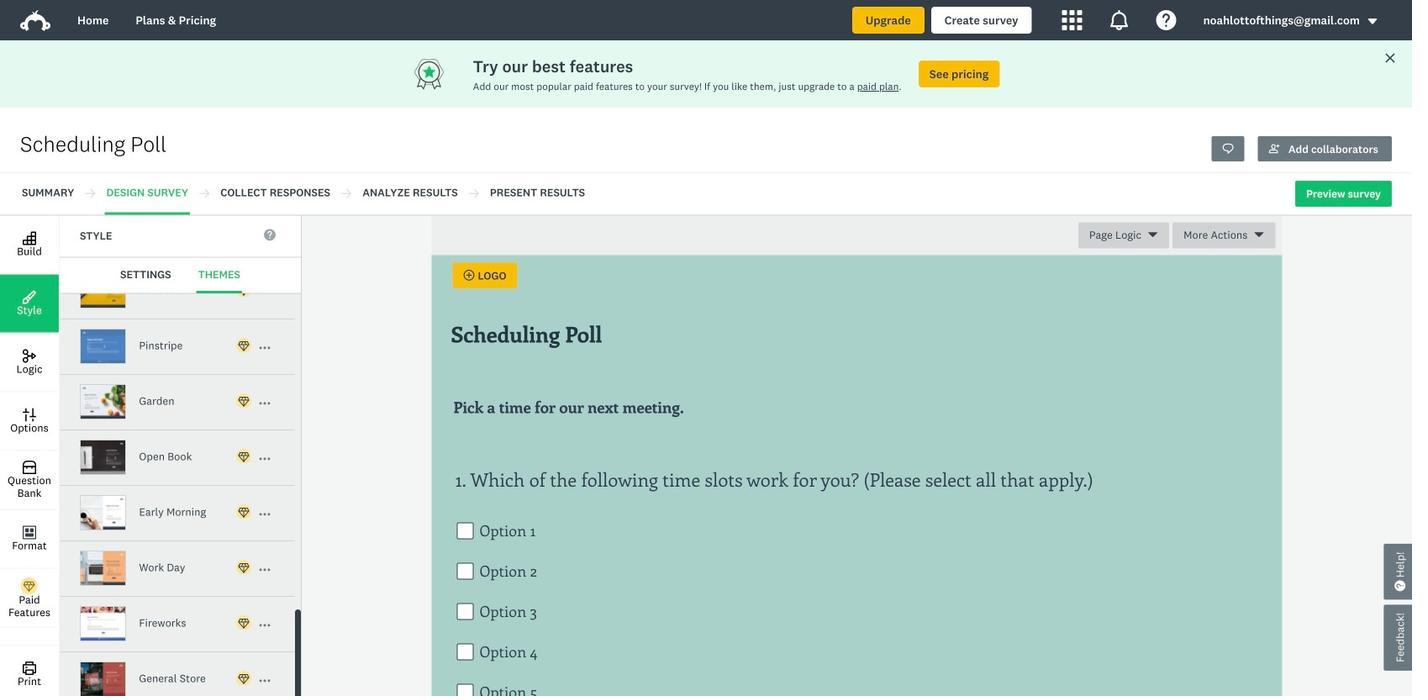 Task type: vqa. For each thing, say whether or not it's contained in the screenshot.
Pagination element
no



Task type: locate. For each thing, give the bounding box(es) containing it.
1 horizontal spatial products icon image
[[1109, 10, 1129, 30]]

products icon image
[[1062, 10, 1082, 30], [1109, 10, 1129, 30]]

dropdown arrow image
[[1367, 16, 1379, 27]]

help icon image
[[1156, 10, 1177, 30]]

0 horizontal spatial products icon image
[[1062, 10, 1082, 30]]



Task type: describe. For each thing, give the bounding box(es) containing it.
rewards image
[[412, 57, 473, 91]]

2 products icon image from the left
[[1109, 10, 1129, 30]]

surveymonkey logo image
[[20, 10, 50, 31]]

1 products icon image from the left
[[1062, 10, 1082, 30]]



